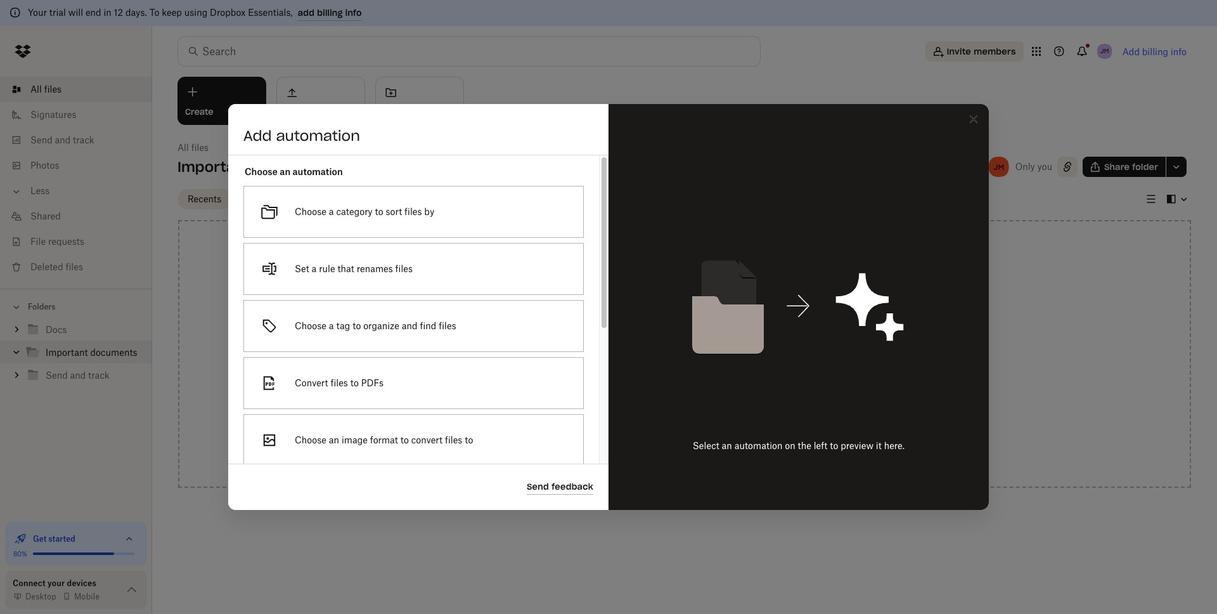 Task type: locate. For each thing, give the bounding box(es) containing it.
less image
[[10, 185, 23, 198]]

group
[[0, 316, 152, 396]]

dialog
[[228, 104, 990, 614]]

list item
[[0, 77, 152, 102]]

alert
[[0, 0, 1218, 26]]

list
[[0, 69, 152, 289]]



Task type: describe. For each thing, give the bounding box(es) containing it.
dropbox image
[[10, 39, 36, 64]]



Task type: vqa. For each thing, say whether or not it's contained in the screenshot.
left files
no



